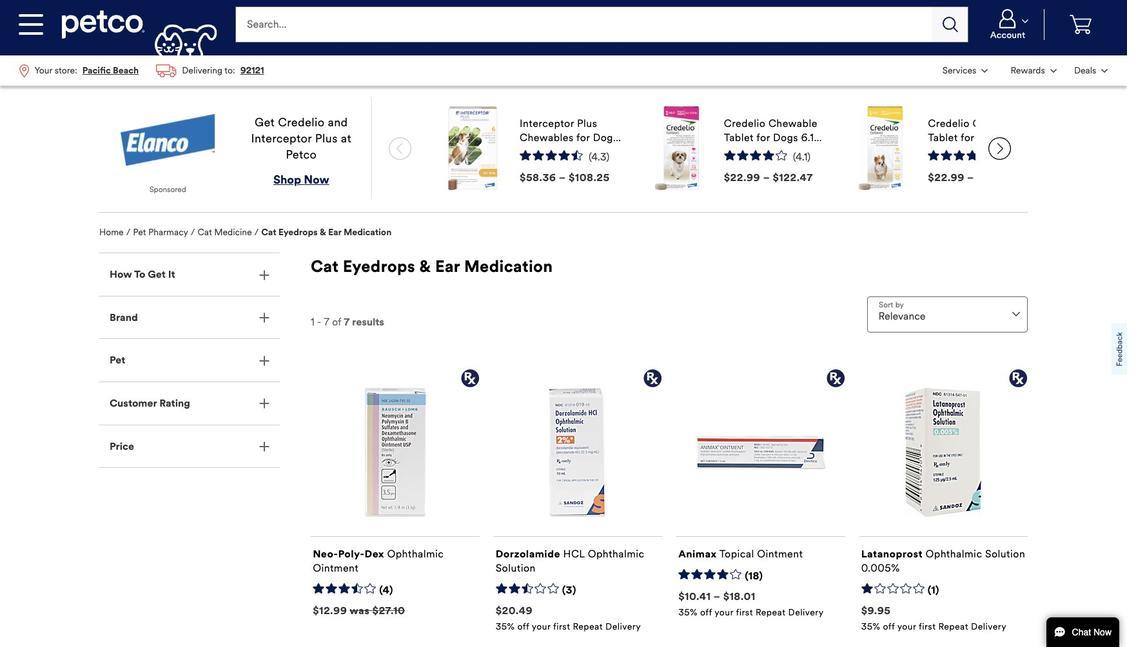 Task type: vqa. For each thing, say whether or not it's contained in the screenshot.
left This
no



Task type: locate. For each thing, give the bounding box(es) containing it.
Search search field
[[236, 6, 933, 43]]

0 horizontal spatial solution
[[496, 562, 536, 574]]

$108.25
[[569, 172, 610, 184]]

3 ophthalmic from the left
[[926, 548, 982, 560]]

delivery inside $20.49 35% off your first repeat delivery
[[606, 621, 641, 632]]

citrus catapult arrow image up from $22.99 up to $121.12 element
[[989, 137, 1011, 160]]

first down the $18.01
[[736, 607, 753, 618]]

off inside $9.95 35% off your first repeat delivery
[[883, 621, 895, 632]]

your down '0.005%'
[[898, 621, 916, 632]]

medication
[[344, 227, 392, 238], [464, 257, 553, 277]]

off
[[700, 607, 712, 618], [517, 621, 529, 632], [883, 621, 895, 632]]

2 horizontal spatial repeat
[[939, 621, 969, 632]]

0 horizontal spatial carat down icon 13 button
[[935, 57, 996, 85]]

3 plus icon 2 button from the top
[[99, 339, 280, 382]]

0 horizontal spatial (
[[589, 151, 592, 163]]

ophthalmic right hcl
[[588, 548, 645, 560]]

0 vertical spatial medication
[[344, 227, 392, 238]]

35% inside $10.41 – $18.01 35% off your first repeat delivery
[[679, 607, 698, 618]]

$58.36
[[520, 172, 556, 184]]

ear
[[328, 227, 342, 238], [435, 257, 460, 277]]

carat down icon 13 image
[[1022, 19, 1029, 23], [982, 69, 988, 73], [1050, 69, 1057, 73], [1102, 69, 1108, 73]]

your down from $10.41 up to $18.01 element
[[715, 607, 734, 618]]

3 rx medicine badge icon image from the left
[[826, 369, 845, 388]]

2 plus icon 2 image from the top
[[259, 313, 270, 323]]

repeat inside $10.41 – $18.01 35% off your first repeat delivery
[[756, 607, 786, 618]]

repeat
[[756, 607, 786, 618], [573, 621, 603, 632], [939, 621, 969, 632]]

35% inside $9.95 35% off your first repeat delivery
[[861, 621, 881, 632]]

0 horizontal spatial first
[[553, 621, 570, 632]]

1 vertical spatial solution
[[496, 562, 536, 574]]

pet pharmacy link
[[133, 227, 188, 238]]

ophthalmic inside ophthalmic ointment
[[387, 548, 444, 560]]

1 citrus catapult arrow image from the left
[[389, 137, 412, 160]]

(1)
[[928, 584, 940, 596]]

first inside $9.95 35% off your first repeat delivery
[[919, 621, 936, 632]]

petco
[[286, 147, 317, 162]]

delivery inside $10.41 – $18.01 35% off your first repeat delivery
[[788, 607, 824, 618]]

credelio
[[278, 115, 325, 130]]

your for hcl ophthalmic solution
[[532, 621, 551, 632]]

$18.01
[[723, 590, 756, 603]]

sponsored
[[149, 185, 186, 194]]

( up $122.47
[[793, 151, 796, 163]]

at
[[341, 131, 352, 146]]

rx medicine badge icon image for hcl ophthalmic solution
[[643, 369, 662, 388]]

rx medicine badge icon image
[[460, 369, 479, 388], [643, 369, 662, 388], [826, 369, 845, 388], [1009, 369, 1028, 388]]

ophthalmic up (1)
[[926, 548, 982, 560]]

topical
[[720, 548, 754, 560]]

$22.99 for $22.99 – $122.47
[[724, 172, 760, 184]]

35%
[[679, 607, 698, 618], [496, 621, 515, 632], [861, 621, 881, 632]]

1 horizontal spatial carat down icon 13 button
[[1067, 57, 1116, 85]]

was
[[350, 605, 370, 617]]

first inside $20.49 35% off your first repeat delivery
[[553, 621, 570, 632]]

5 plus icon 2 image from the top
[[259, 442, 270, 452]]

home
[[99, 227, 124, 238]]

1 horizontal spatial &
[[420, 257, 431, 277]]

plus icon 2 image for first plus icon 2 dropdown button from the bottom of the page
[[259, 442, 270, 452]]

0.005%
[[861, 562, 900, 574]]

ointment up (18)
[[757, 548, 803, 560]]

1 horizontal spatial $22.99
[[928, 172, 965, 184]]

solution inside ophthalmic solution 0.005%
[[985, 548, 1026, 560]]

0 horizontal spatial $22.99
[[724, 172, 760, 184]]

carat down icon 13 button
[[935, 57, 996, 85], [998, 57, 1064, 85]]

$27.10
[[372, 605, 405, 617]]

1 ( from the left
[[589, 151, 592, 163]]

1 $22.99 from the left
[[724, 172, 760, 184]]

1 ) from the left
[[607, 151, 610, 163]]

2 horizontal spatial first
[[919, 621, 936, 632]]

0 horizontal spatial ointment
[[313, 562, 359, 574]]

ophthalmic inside ophthalmic solution 0.005%
[[926, 548, 982, 560]]

( for 4.1
[[793, 151, 796, 163]]

)
[[607, 151, 610, 163], [808, 151, 811, 163]]

35% down "$9.95"
[[861, 621, 881, 632]]

cat right "medicine"
[[261, 227, 276, 238]]

animax
[[679, 548, 717, 560]]

1 vertical spatial ear
[[435, 257, 460, 277]]

7 right of at the left
[[344, 316, 350, 328]]

3 / from the left
[[254, 227, 259, 238]]

ophthalmic solution 0.005%
[[861, 548, 1026, 574]]

repeat down "3 reviews" element
[[573, 621, 603, 632]]

0 horizontal spatial delivery
[[606, 621, 641, 632]]

–
[[559, 172, 566, 184], [763, 172, 770, 184], [967, 172, 974, 184], [714, 590, 721, 603]]

off down from $10.41 up to $18.01 element
[[700, 607, 712, 618]]

neo-poly-dex
[[313, 548, 384, 560]]

2 ophthalmic from the left
[[588, 548, 645, 560]]

1 vertical spatial carat down icon 13 button
[[1067, 57, 1116, 85]]

1 horizontal spatial carat down icon 13 button
[[998, 57, 1064, 85]]

1 plus icon 2 button from the top
[[99, 254, 280, 296]]

plus icon 2 button
[[99, 254, 280, 296], [99, 297, 280, 339], [99, 339, 280, 382], [99, 382, 280, 425], [99, 425, 280, 468]]

hcl ophthalmic solution
[[496, 548, 645, 574]]

ointment down neo-
[[313, 562, 359, 574]]

cat eyedrops & ear medication link
[[261, 227, 392, 238]]

0 vertical spatial ointment
[[757, 548, 803, 560]]

0 horizontal spatial 35%
[[496, 621, 515, 632]]

your for ophthalmic solution 0.005%
[[898, 621, 916, 632]]

) up $108.25
[[607, 151, 610, 163]]

2 ) from the left
[[808, 151, 811, 163]]

your inside $9.95 35% off your first repeat delivery
[[898, 621, 916, 632]]

7
[[324, 316, 330, 328], [344, 316, 350, 328]]

citrus catapult arrow image
[[389, 137, 412, 160], [989, 137, 1011, 160]]

solution
[[985, 548, 1026, 560], [496, 562, 536, 574]]

cat left "medicine"
[[198, 227, 212, 238]]

1 horizontal spatial 35%
[[679, 607, 698, 618]]

$22.99 –
[[928, 172, 977, 184]]

down arrow icon 1 image
[[1013, 312, 1020, 317]]

eyedrops down shop now
[[278, 227, 318, 238]]

ophthalmic inside hcl ophthalmic solution
[[588, 548, 645, 560]]

off down "$9.95"
[[883, 621, 895, 632]]

off down $20.49
[[517, 621, 529, 632]]

your
[[715, 607, 734, 618], [532, 621, 551, 632], [898, 621, 916, 632]]

interceptor
[[251, 131, 312, 146]]

(
[[589, 151, 592, 163], [793, 151, 796, 163]]

$20.49 35% off your first repeat delivery
[[496, 605, 641, 632]]

get
[[255, 115, 275, 130]]

1 horizontal spatial (
[[793, 151, 796, 163]]

35% down $20.49
[[496, 621, 515, 632]]

1 review element
[[928, 584, 940, 598]]

your inside $10.41 – $18.01 35% off your first repeat delivery
[[715, 607, 734, 618]]

0 horizontal spatial )
[[607, 151, 610, 163]]

2 7 from the left
[[344, 316, 350, 328]]

0 horizontal spatial citrus catapult arrow image
[[389, 137, 412, 160]]

1 horizontal spatial first
[[736, 607, 753, 618]]

0 horizontal spatial ear
[[328, 227, 342, 238]]

1 plus icon 2 image from the top
[[259, 270, 270, 280]]

cat down cat eyedrops & ear medication link
[[311, 257, 339, 277]]

) for ( 4.1 )
[[808, 151, 811, 163]]

0 horizontal spatial &
[[320, 227, 326, 238]]

4.1
[[796, 151, 808, 163]]

carat down icon 13 image for 2nd carat down icon 13 dropdown button from left
[[1050, 69, 1057, 73]]

latanoprost
[[861, 548, 923, 560]]

(4)
[[379, 584, 393, 596]]

4 plus icon 2 button from the top
[[99, 382, 280, 425]]

repeat down 1 review element
[[939, 621, 969, 632]]

( 4.1 )
[[793, 151, 811, 163]]

your down $20.49
[[532, 621, 551, 632]]

first down "3 reviews" element
[[553, 621, 570, 632]]

2 horizontal spatial 35%
[[861, 621, 881, 632]]

2 / from the left
[[191, 227, 195, 238]]

0 horizontal spatial off
[[517, 621, 529, 632]]

now
[[304, 173, 329, 187]]

1 horizontal spatial list
[[934, 55, 1117, 86]]

2 rx medicine badge icon image from the left
[[643, 369, 662, 388]]

2 horizontal spatial off
[[883, 621, 895, 632]]

0 vertical spatial ear
[[328, 227, 342, 238]]

0 vertical spatial carat down icon 13 button
[[977, 9, 1039, 40]]

1 horizontal spatial solution
[[985, 548, 1026, 560]]

2 plus icon 2 button from the top
[[99, 297, 280, 339]]

0 vertical spatial eyedrops
[[278, 227, 318, 238]]

delivery
[[788, 607, 824, 618], [606, 621, 641, 632], [971, 621, 1007, 632]]

/ right pharmacy
[[191, 227, 195, 238]]

1 horizontal spatial citrus catapult arrow image
[[989, 137, 1011, 160]]

( up $108.25
[[589, 151, 592, 163]]

4 rx medicine badge icon image from the left
[[1009, 369, 1028, 388]]

delivery inside $9.95 35% off your first repeat delivery
[[971, 621, 1007, 632]]

1 horizontal spatial )
[[808, 151, 811, 163]]

cat
[[198, 227, 212, 238], [261, 227, 276, 238], [311, 257, 339, 277]]

off for ophthalmic solution 0.005%
[[883, 621, 895, 632]]

1 vertical spatial ointment
[[313, 562, 359, 574]]

0 horizontal spatial ophthalmic
[[387, 548, 444, 560]]

35% inside $20.49 35% off your first repeat delivery
[[496, 621, 515, 632]]

pet
[[133, 227, 146, 238]]

citrus catapult arrow button
[[382, 107, 418, 190], [982, 107, 1018, 190]]

1 horizontal spatial 7
[[344, 316, 350, 328]]

first down 1 review element
[[919, 621, 936, 632]]

first for ophthalmic solution 0.005%
[[919, 621, 936, 632]]

1 vertical spatial medication
[[464, 257, 553, 277]]

repeat inside $9.95 35% off your first repeat delivery
[[939, 621, 969, 632]]

repeat inside $20.49 35% off your first repeat delivery
[[573, 621, 603, 632]]

– inside $10.41 – $18.01 35% off your first repeat delivery
[[714, 590, 721, 603]]

delivery for ophthalmic solution 0.005%
[[971, 621, 1007, 632]]

list
[[10, 55, 273, 86], [934, 55, 1117, 86]]

rx medicine badge icon image for ophthalmic ointment
[[460, 369, 479, 388]]

$22.99 for $22.99 –
[[928, 172, 965, 184]]

1 horizontal spatial ophthalmic
[[588, 548, 645, 560]]

1 ophthalmic from the left
[[387, 548, 444, 560]]

( for 4.3
[[589, 151, 592, 163]]

citrus catapult arrow button right at
[[382, 107, 418, 190]]

$9.95
[[861, 605, 891, 617]]

1 horizontal spatial ear
[[435, 257, 460, 277]]

2 $22.99 from the left
[[928, 172, 965, 184]]

0 horizontal spatial eyedrops
[[278, 227, 318, 238]]

off inside $20.49 35% off your first repeat delivery
[[517, 621, 529, 632]]

1 horizontal spatial /
[[191, 227, 195, 238]]

1 horizontal spatial delivery
[[788, 607, 824, 618]]

0 vertical spatial solution
[[985, 548, 1026, 560]]

animax topical ointment
[[679, 548, 803, 560]]

1 horizontal spatial citrus catapult arrow button
[[982, 107, 1018, 190]]

first for hcl ophthalmic solution
[[553, 621, 570, 632]]

carat down icon 13 button
[[977, 9, 1039, 40], [1067, 57, 1116, 85]]

) up $122.47
[[808, 151, 811, 163]]

ointment inside ophthalmic ointment
[[313, 562, 359, 574]]

2 horizontal spatial cat
[[311, 257, 339, 277]]

$10.41
[[679, 590, 711, 603]]

1 vertical spatial eyedrops
[[343, 257, 415, 277]]

1 horizontal spatial repeat
[[756, 607, 786, 618]]

eyedrops up results
[[343, 257, 415, 277]]

ophthalmic right dex
[[387, 548, 444, 560]]

repeat down 18 reviews element
[[756, 607, 786, 618]]

1 horizontal spatial your
[[715, 607, 734, 618]]

35% down the $10.41
[[679, 607, 698, 618]]

shop now
[[273, 173, 329, 187]]

4 plus icon 2 image from the top
[[259, 399, 270, 409]]

35% for hcl ophthalmic solution
[[496, 621, 515, 632]]

0 horizontal spatial list
[[10, 55, 273, 86]]

from $22.99 up to $122.47 element
[[724, 172, 813, 184]]

ointment
[[757, 548, 803, 560], [313, 562, 359, 574]]

2 horizontal spatial /
[[254, 227, 259, 238]]

results
[[352, 316, 384, 328]]

7 right "-"
[[324, 316, 330, 328]]

2 horizontal spatial delivery
[[971, 621, 1007, 632]]

0 horizontal spatial 7
[[324, 316, 330, 328]]

citrus catapult arrow image right at
[[389, 137, 412, 160]]

first
[[736, 607, 753, 618], [553, 621, 570, 632], [919, 621, 936, 632]]

1 horizontal spatial off
[[700, 607, 712, 618]]

1 horizontal spatial medication
[[464, 257, 553, 277]]

from $22.99 up to $121.12 element
[[928, 172, 1013, 184]]

2 horizontal spatial your
[[898, 621, 916, 632]]

&
[[320, 227, 326, 238], [420, 257, 431, 277]]

0 horizontal spatial repeat
[[573, 621, 603, 632]]

1 rx medicine badge icon image from the left
[[460, 369, 479, 388]]

eyedrops
[[278, 227, 318, 238], [343, 257, 415, 277]]

0 horizontal spatial /
[[126, 227, 131, 238]]

/ left pet
[[126, 227, 131, 238]]

/ right "medicine"
[[254, 227, 259, 238]]

get credelio and interceptor plus at petco
[[251, 115, 352, 162]]

0 horizontal spatial medication
[[344, 227, 392, 238]]

0 horizontal spatial your
[[532, 621, 551, 632]]

3 plus icon 2 image from the top
[[259, 356, 270, 366]]

$22.99
[[724, 172, 760, 184], [928, 172, 965, 184]]

and
[[328, 115, 348, 130]]

/
[[126, 227, 131, 238], [191, 227, 195, 238], [254, 227, 259, 238]]

plus icon 2 image
[[259, 270, 270, 280], [259, 313, 270, 323], [259, 356, 270, 366], [259, 399, 270, 409], [259, 442, 270, 452]]

2 carat down icon 13 button from the left
[[998, 57, 1064, 85]]

2 horizontal spatial ophthalmic
[[926, 548, 982, 560]]

2 ( from the left
[[793, 151, 796, 163]]

0 horizontal spatial citrus catapult arrow button
[[382, 107, 418, 190]]

poly-
[[338, 548, 365, 560]]

ophthalmic
[[387, 548, 444, 560], [588, 548, 645, 560], [926, 548, 982, 560]]

your inside $20.49 35% off your first repeat delivery
[[532, 621, 551, 632]]

citrus catapult arrow button right $22.99 –
[[982, 107, 1018, 190]]

0 vertical spatial &
[[320, 227, 326, 238]]



Task type: describe. For each thing, give the bounding box(es) containing it.
hcl
[[563, 548, 585, 560]]

$10.41 – $18.01 35% off your first repeat delivery
[[679, 590, 824, 618]]

home / pet pharmacy / cat medicine / cat eyedrops & ear medication
[[99, 227, 392, 238]]

1 list from the left
[[10, 55, 273, 86]]

(3)
[[562, 584, 577, 596]]

-
[[317, 316, 321, 328]]

1 horizontal spatial cat
[[261, 227, 276, 238]]

$22.99 – $122.47
[[724, 172, 813, 184]]

4 reviews element
[[379, 584, 393, 598]]

4.3
[[592, 151, 607, 163]]

$12.99
[[313, 605, 347, 617]]

dex
[[365, 548, 384, 560]]

– for $22.99 – $122.47
[[763, 172, 770, 184]]

ophthalmic for ophthalmic ointment
[[387, 548, 444, 560]]

off for hcl ophthalmic solution
[[517, 621, 529, 632]]

carat down icon 13 image for carat down icon 13 popup button to the bottom
[[1102, 69, 1108, 73]]

1 7 from the left
[[324, 316, 330, 328]]

( 4.3 )
[[589, 151, 610, 163]]

from $10.41 up to $18.01 element
[[679, 590, 756, 603]]

2 citrus catapult arrow image from the left
[[989, 137, 1011, 160]]

repeat for ophthalmic solution 0.005%
[[939, 621, 969, 632]]

first inside $10.41 – $18.01 35% off your first repeat delivery
[[736, 607, 753, 618]]

rx medicine badge icon image for ophthalmic solution 0.005%
[[1009, 369, 1028, 388]]

plus icon 2 image for fourth plus icon 2 dropdown button from the bottom of the page
[[259, 313, 270, 323]]

5 plus icon 2 button from the top
[[99, 425, 280, 468]]

shop
[[273, 173, 301, 187]]

$9.95 35% off your first repeat delivery
[[861, 605, 1007, 632]]

cat eyedrops & ear medication
[[311, 257, 553, 277]]

cat medicine link
[[198, 227, 252, 238]]

1
[[311, 316, 314, 328]]

carat down icon 13 image for 1st carat down icon 13 dropdown button from left
[[982, 69, 988, 73]]

1 / from the left
[[126, 227, 131, 238]]

1 carat down icon 13 button from the left
[[935, 57, 996, 85]]

plus icon 2 image for 1st plus icon 2 dropdown button from the top
[[259, 270, 270, 280]]

35% for ophthalmic solution 0.005%
[[861, 621, 881, 632]]

2 list from the left
[[934, 55, 1117, 86]]

elanco interceptorcredelio. sponsored. image
[[104, 114, 231, 166]]

ophthalmic for ophthalmic solution 0.005%
[[926, 548, 982, 560]]

1 horizontal spatial ointment
[[757, 548, 803, 560]]

home link
[[99, 227, 124, 238]]

medicine
[[214, 227, 252, 238]]

dorzolamide
[[496, 548, 560, 560]]

1 - 7 of 7 results
[[311, 316, 384, 328]]

1 horizontal spatial eyedrops
[[343, 257, 415, 277]]

repeat for hcl ophthalmic solution
[[573, 621, 603, 632]]

of
[[332, 316, 341, 328]]

$58.36 – $108.25
[[520, 172, 610, 184]]

off inside $10.41 – $18.01 35% off your first repeat delivery
[[700, 607, 712, 618]]

1 citrus catapult arrow button from the left
[[382, 107, 418, 190]]

1 vertical spatial &
[[420, 257, 431, 277]]

) for ( 4.3 )
[[607, 151, 610, 163]]

plus icon 2 image for fourth plus icon 2 dropdown button from the top
[[259, 399, 270, 409]]

– for $58.36 – $108.25
[[559, 172, 566, 184]]

– for $22.99 –
[[967, 172, 974, 184]]

$20.49
[[496, 605, 533, 617]]

plus
[[315, 131, 338, 146]]

ophthalmic ointment
[[313, 548, 444, 574]]

$122.47
[[773, 172, 813, 184]]

18 reviews element
[[745, 570, 763, 583]]

pharmacy
[[148, 227, 188, 238]]

solution inside hcl ophthalmic solution
[[496, 562, 536, 574]]

0 horizontal spatial carat down icon 13 button
[[977, 9, 1039, 40]]

2 citrus catapult arrow button from the left
[[982, 107, 1018, 190]]

(18)
[[745, 570, 763, 582]]

plus icon 2 image for 3rd plus icon 2 dropdown button from the top of the page
[[259, 356, 270, 366]]

0 horizontal spatial cat
[[198, 227, 212, 238]]

from $58.36 up to $108.25 element
[[520, 172, 610, 184]]

$12.99 was $27.10
[[313, 605, 405, 617]]

– for $10.41 – $18.01 35% off your first repeat delivery
[[714, 590, 721, 603]]

neo-
[[313, 548, 338, 560]]

shop now link
[[273, 163, 329, 187]]

3 reviews element
[[562, 584, 577, 598]]

delivery for hcl ophthalmic solution
[[606, 621, 641, 632]]

search image
[[943, 17, 958, 32]]



